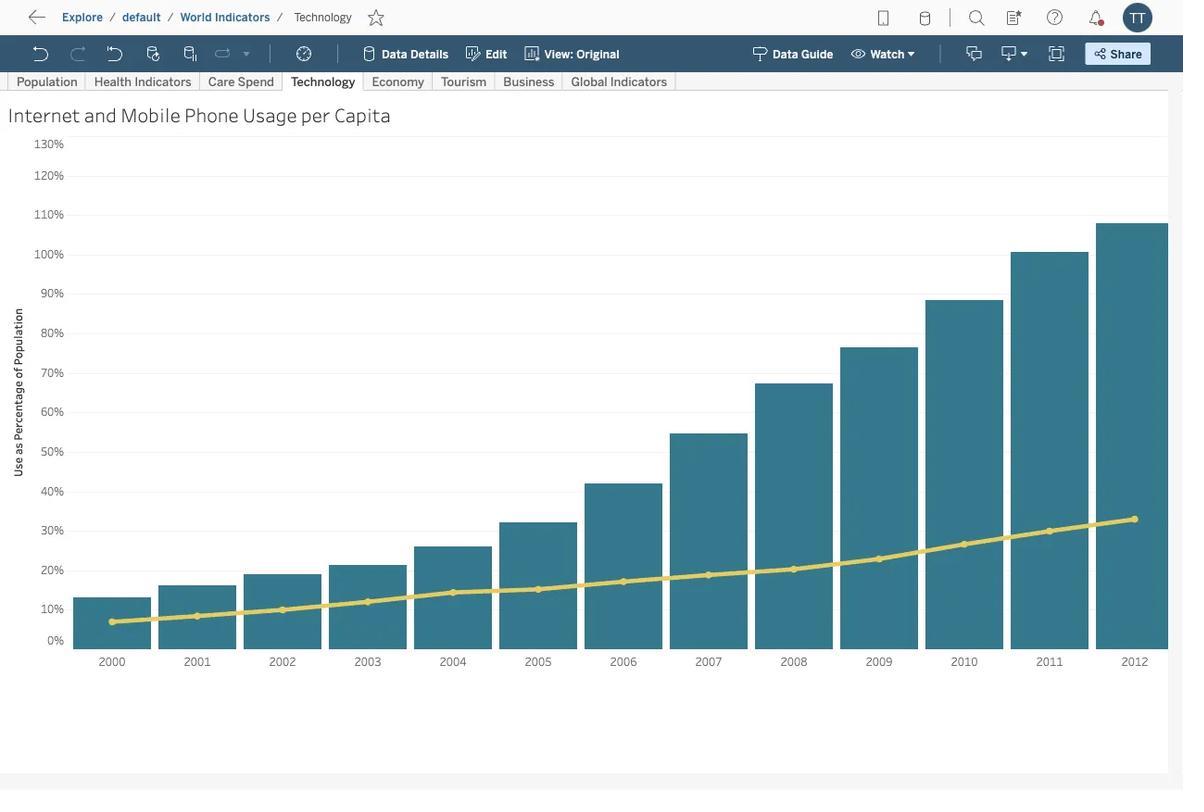 Task type: vqa. For each thing, say whether or not it's contained in the screenshot.
by text only_f5he34f icon within the jobs link
no



Task type: locate. For each thing, give the bounding box(es) containing it.
default
[[122, 11, 161, 24]]

1 horizontal spatial /
[[168, 11, 174, 24]]

explore / default / world indicators /
[[62, 11, 283, 24]]

technology
[[294, 11, 352, 24]]

3 / from the left
[[277, 11, 283, 24]]

content
[[102, 14, 159, 32]]

2 horizontal spatial /
[[277, 11, 283, 24]]

default link
[[121, 10, 162, 25]]

/
[[110, 11, 116, 24], [168, 11, 174, 24], [277, 11, 283, 24]]

/ left world
[[168, 11, 174, 24]]

skip
[[48, 14, 80, 32]]

0 horizontal spatial /
[[110, 11, 116, 24]]

/ right indicators
[[277, 11, 283, 24]]

/ right to at left
[[110, 11, 116, 24]]



Task type: describe. For each thing, give the bounding box(es) containing it.
skip to content link
[[44, 11, 189, 36]]

explore link
[[61, 10, 104, 25]]

explore
[[62, 11, 103, 24]]

skip to content
[[48, 14, 159, 32]]

world
[[180, 11, 212, 24]]

1 / from the left
[[110, 11, 116, 24]]

2 / from the left
[[168, 11, 174, 24]]

indicators
[[215, 11, 270, 24]]

world indicators link
[[179, 10, 271, 25]]

technology element
[[289, 11, 358, 24]]

to
[[83, 14, 98, 32]]



